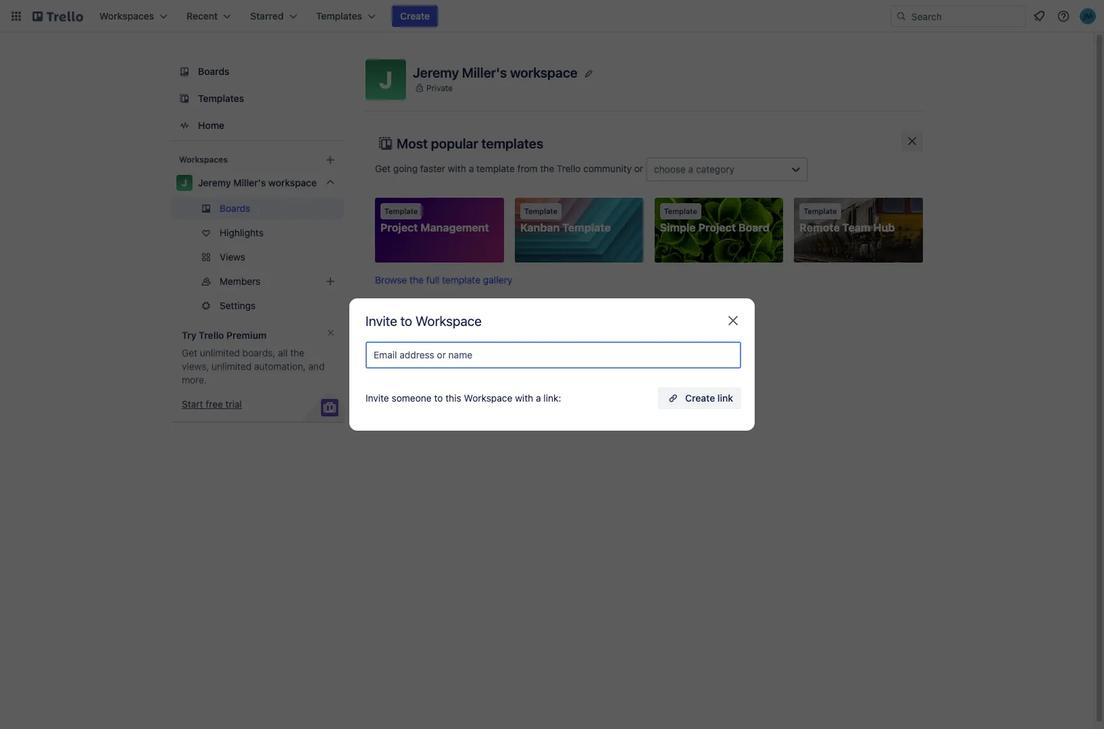 Task type: describe. For each thing, give the bounding box(es) containing it.
browse
[[375, 275, 407, 286]]

primary element
[[0, 0, 1104, 32]]

views link
[[171, 247, 344, 268]]

views
[[220, 251, 245, 263]]

0 horizontal spatial j
[[182, 177, 187, 189]]

0 vertical spatial to
[[401, 314, 412, 329]]

gallery
[[483, 275, 512, 286]]

template for remote
[[804, 207, 837, 216]]

or
[[634, 163, 643, 174]]

get going faster with a template from the trello community or
[[375, 163, 646, 174]]

choose a category
[[654, 164, 735, 175]]

1 horizontal spatial get
[[375, 163, 391, 174]]

2 boards link from the top
[[171, 198, 344, 220]]

management
[[421, 222, 489, 234]]

workspaces
[[179, 155, 228, 165]]

boards
[[429, 321, 465, 333]]

boards for second boards link
[[220, 203, 250, 214]]

highlights
[[220, 227, 264, 239]]

search image
[[896, 11, 907, 22]]

more.
[[182, 374, 207, 386]]

0 vertical spatial workspace
[[416, 314, 482, 329]]

your
[[402, 321, 426, 333]]

settings link
[[171, 295, 344, 317]]

Search field
[[907, 6, 1025, 26]]

from
[[517, 163, 538, 174]]

category
[[696, 164, 735, 175]]

link
[[718, 393, 733, 404]]

template project management
[[381, 207, 489, 234]]

start free trial button
[[182, 398, 242, 412]]

1 horizontal spatial with
[[515, 393, 533, 404]]

1 vertical spatial unlimited
[[212, 361, 252, 372]]

create a workspace image
[[322, 152, 339, 168]]

0 notifications image
[[1031, 8, 1048, 24]]

kanban
[[520, 222, 560, 234]]

1 vertical spatial the
[[410, 275, 424, 286]]

free
[[206, 399, 223, 410]]

template for project
[[385, 207, 418, 216]]

create for create link
[[685, 393, 715, 404]]

boards for 2nd boards link from the bottom
[[198, 66, 230, 77]]

j button
[[366, 59, 406, 100]]

1 horizontal spatial a
[[536, 393, 541, 404]]

create link button
[[658, 388, 741, 410]]

board
[[739, 222, 770, 234]]

template simple project board
[[660, 207, 770, 234]]

try
[[182, 330, 196, 341]]

the for try trello premium get unlimited boards, all the views, unlimited automation, and more.
[[290, 347, 304, 359]]

template for kanban
[[524, 207, 558, 216]]

template remote team hub
[[800, 207, 895, 234]]

and
[[308, 361, 325, 372]]

new
[[572, 369, 590, 381]]

private
[[427, 83, 453, 93]]

create link
[[685, 393, 733, 404]]

faster
[[420, 163, 446, 174]]

settings
[[220, 300, 256, 312]]

project inside template project management
[[381, 222, 418, 234]]

boards,
[[243, 347, 276, 359]]

imagination
[[422, 349, 484, 361]]

most
[[397, 136, 428, 151]]

create new board
[[541, 369, 618, 381]]

members
[[220, 276, 261, 287]]

trello inside try trello premium get unlimited boards, all the views, unlimited automation, and more.
[[199, 330, 224, 341]]

this
[[446, 393, 461, 404]]

templates
[[482, 136, 544, 151]]

hub
[[874, 222, 895, 234]]

j inside button
[[379, 66, 393, 93]]

all
[[278, 347, 288, 359]]

0 vertical spatial jeremy
[[413, 65, 459, 80]]

invite for invite to workspace
[[366, 314, 397, 329]]

switch to… image
[[9, 9, 23, 23]]



Task type: vqa. For each thing, say whether or not it's contained in the screenshot.
Back to home image
no



Task type: locate. For each thing, give the bounding box(es) containing it.
1 vertical spatial with
[[515, 393, 533, 404]]

simple
[[660, 222, 696, 234]]

get left the going
[[375, 163, 391, 174]]

2 project from the left
[[699, 222, 736, 234]]

0 vertical spatial unlimited
[[200, 347, 240, 359]]

invite left someone
[[366, 393, 389, 404]]

templates
[[198, 93, 244, 104]]

highlights link
[[171, 222, 344, 244]]

board image
[[176, 64, 193, 80]]

0 horizontal spatial the
[[290, 347, 304, 359]]

try trello premium get unlimited boards, all the views, unlimited automation, and more.
[[182, 330, 325, 386]]

template
[[385, 207, 418, 216], [524, 207, 558, 216], [664, 207, 698, 216], [804, 207, 837, 216], [562, 222, 611, 234]]

workspace
[[510, 65, 578, 80], [268, 177, 317, 189]]

close image
[[725, 313, 741, 329]]

trial
[[226, 399, 242, 410]]

beyond imagination
[[381, 349, 484, 361]]

project up browse
[[381, 222, 418, 234]]

1 horizontal spatial workspace
[[510, 65, 578, 80]]

template for simple
[[664, 207, 698, 216]]

invite for invite someone to this workspace with a link:
[[366, 393, 389, 404]]

unlimited up views,
[[200, 347, 240, 359]]

jeremy miller (jeremymiller198) image
[[1080, 8, 1096, 24]]

1 horizontal spatial jeremy miller's workspace
[[413, 65, 578, 80]]

add image
[[322, 274, 339, 290]]

start free trial
[[182, 399, 242, 410]]

a right choose
[[689, 164, 694, 175]]

beyond imagination link
[[375, 343, 504, 408]]

boards link up highlights link
[[171, 198, 344, 220]]

1 vertical spatial boards link
[[171, 198, 344, 220]]

0 horizontal spatial miller's
[[233, 177, 266, 189]]

0 horizontal spatial a
[[469, 163, 474, 174]]

template kanban template
[[520, 207, 611, 234]]

template up simple
[[664, 207, 698, 216]]

0 vertical spatial template
[[477, 163, 515, 174]]

get up views,
[[182, 347, 197, 359]]

workspace
[[416, 314, 482, 329], [464, 393, 513, 404]]

0 horizontal spatial with
[[448, 163, 466, 174]]

boards link
[[171, 59, 344, 84], [171, 198, 344, 220]]

the right from
[[540, 163, 554, 174]]

boards link up templates link
[[171, 59, 344, 84]]

2 vertical spatial the
[[290, 347, 304, 359]]

templates link
[[171, 87, 344, 111]]

community
[[584, 163, 632, 174]]

0 vertical spatial trello
[[557, 163, 581, 174]]

1 horizontal spatial jeremy
[[413, 65, 459, 80]]

trello left community
[[557, 163, 581, 174]]

browse the full template gallery
[[375, 275, 512, 286]]

create
[[400, 10, 430, 22], [541, 369, 570, 381], [685, 393, 715, 404]]

0 vertical spatial the
[[540, 163, 554, 174]]

1 horizontal spatial the
[[410, 275, 424, 286]]

workspace up highlights link
[[268, 177, 317, 189]]

the left full
[[410, 275, 424, 286]]

invite
[[366, 314, 397, 329], [366, 393, 389, 404]]

template down templates at left
[[477, 163, 515, 174]]

home link
[[171, 114, 344, 138]]

0 horizontal spatial create
[[400, 10, 430, 22]]

a
[[469, 163, 474, 174], [689, 164, 694, 175], [536, 393, 541, 404]]

board
[[593, 369, 618, 381]]

0 vertical spatial boards link
[[171, 59, 344, 84]]

home image
[[176, 118, 193, 134]]

template inside the template remote team hub
[[804, 207, 837, 216]]

jeremy up private
[[413, 65, 459, 80]]

2 horizontal spatial create
[[685, 393, 715, 404]]

template
[[477, 163, 515, 174], [442, 275, 481, 286]]

j left private
[[379, 66, 393, 93]]

template inside template project management
[[385, 207, 418, 216]]

1 vertical spatial workspace
[[464, 393, 513, 404]]

most popular templates
[[397, 136, 544, 151]]

0 horizontal spatial workspace
[[268, 177, 317, 189]]

start
[[182, 399, 203, 410]]

create for create new board
[[541, 369, 570, 381]]

with
[[448, 163, 466, 174], [515, 393, 533, 404]]

1 vertical spatial invite
[[366, 393, 389, 404]]

invite left your
[[366, 314, 397, 329]]

template up 'kanban'
[[524, 207, 558, 216]]

1 vertical spatial jeremy miller's workspace
[[198, 177, 317, 189]]

workspace right "this" on the bottom
[[464, 393, 513, 404]]

0 vertical spatial invite
[[366, 314, 397, 329]]

jeremy miller's workspace up highlights link
[[198, 177, 317, 189]]

open information menu image
[[1057, 9, 1071, 23]]

template right 'kanban'
[[562, 222, 611, 234]]

trello right try
[[199, 330, 224, 341]]

create for create
[[400, 10, 430, 22]]

remote
[[800, 222, 840, 234]]

going
[[393, 163, 418, 174]]

popular
[[431, 136, 478, 151]]

jeremy miller's workspace up private
[[413, 65, 578, 80]]

beyond
[[381, 349, 420, 361]]

create button
[[392, 5, 438, 27]]

invite to workspace
[[366, 314, 482, 329]]

0 vertical spatial create
[[400, 10, 430, 22]]

miller's
[[462, 65, 507, 80], [233, 177, 266, 189]]

the inside try trello premium get unlimited boards, all the views, unlimited automation, and more.
[[290, 347, 304, 359]]

1 vertical spatial template
[[442, 275, 481, 286]]

template inside template simple project board
[[664, 207, 698, 216]]

1 vertical spatial create
[[541, 369, 570, 381]]

members link
[[171, 271, 344, 293]]

0 horizontal spatial to
[[401, 314, 412, 329]]

2 invite from the top
[[366, 393, 389, 404]]

1 vertical spatial workspace
[[268, 177, 317, 189]]

create inside primary element
[[400, 10, 430, 22]]

the for get going faster with a template from the trello community or
[[540, 163, 554, 174]]

get inside try trello premium get unlimited boards, all the views, unlimited automation, and more.
[[182, 347, 197, 359]]

browse the full template gallery link
[[375, 275, 512, 286]]

1 vertical spatial get
[[182, 347, 197, 359]]

trello
[[557, 163, 581, 174], [199, 330, 224, 341]]

project
[[381, 222, 418, 234], [699, 222, 736, 234]]

premium
[[226, 330, 267, 341]]

a down most popular templates
[[469, 163, 474, 174]]

1 horizontal spatial miller's
[[462, 65, 507, 80]]

1 vertical spatial j
[[182, 177, 187, 189]]

2 horizontal spatial the
[[540, 163, 554, 174]]

1 invite from the top
[[366, 314, 397, 329]]

home
[[198, 120, 224, 131]]

your boards
[[402, 321, 465, 333]]

2 horizontal spatial a
[[689, 164, 694, 175]]

1 project from the left
[[381, 222, 418, 234]]

1 vertical spatial jeremy
[[198, 177, 231, 189]]

2 vertical spatial create
[[685, 393, 715, 404]]

1 boards link from the top
[[171, 59, 344, 84]]

j
[[379, 66, 393, 93], [182, 177, 187, 189]]

automation,
[[254, 361, 306, 372]]

boards
[[198, 66, 230, 77], [220, 203, 250, 214]]

0 vertical spatial jeremy miller's workspace
[[413, 65, 578, 80]]

template up the remote
[[804, 207, 837, 216]]

views,
[[182, 361, 209, 372]]

0 vertical spatial get
[[375, 163, 391, 174]]

jeremy
[[413, 65, 459, 80], [198, 177, 231, 189]]

to
[[401, 314, 412, 329], [434, 393, 443, 404]]

template right full
[[442, 275, 481, 286]]

someone
[[392, 393, 432, 404]]

workspace up imagination
[[416, 314, 482, 329]]

unlimited
[[200, 347, 240, 359], [212, 361, 252, 372]]

the right the all
[[290, 347, 304, 359]]

0 vertical spatial boards
[[198, 66, 230, 77]]

1 vertical spatial trello
[[199, 330, 224, 341]]

template board image
[[176, 91, 193, 107]]

0 vertical spatial j
[[379, 66, 393, 93]]

0 vertical spatial workspace
[[510, 65, 578, 80]]

choose
[[654, 164, 686, 175]]

to left "this" on the bottom
[[434, 393, 443, 404]]

0 vertical spatial miller's
[[462, 65, 507, 80]]

the
[[540, 163, 554, 174], [410, 275, 424, 286], [290, 347, 304, 359]]

1 horizontal spatial create
[[541, 369, 570, 381]]

1 horizontal spatial trello
[[557, 163, 581, 174]]

1 vertical spatial to
[[434, 393, 443, 404]]

1 horizontal spatial to
[[434, 393, 443, 404]]

0 horizontal spatial get
[[182, 347, 197, 359]]

0 vertical spatial with
[[448, 163, 466, 174]]

invite someone to this workspace with a link:
[[366, 393, 561, 404]]

0 horizontal spatial project
[[381, 222, 418, 234]]

jeremy miller's workspace
[[413, 65, 578, 80], [198, 177, 317, 189]]

0 horizontal spatial jeremy
[[198, 177, 231, 189]]

unlimited down boards,
[[212, 361, 252, 372]]

template down the going
[[385, 207, 418, 216]]

get
[[375, 163, 391, 174], [182, 347, 197, 359]]

1 vertical spatial boards
[[220, 203, 250, 214]]

to up beyond
[[401, 314, 412, 329]]

boards up templates
[[198, 66, 230, 77]]

project left board
[[699, 222, 736, 234]]

0 horizontal spatial jeremy miller's workspace
[[198, 177, 317, 189]]

jeremy down workspaces
[[198, 177, 231, 189]]

Email address or name text field
[[374, 346, 739, 365]]

with left link:
[[515, 393, 533, 404]]

team
[[843, 222, 871, 234]]

project inside template simple project board
[[699, 222, 736, 234]]

1 vertical spatial miller's
[[233, 177, 266, 189]]

boards up 'highlights'
[[220, 203, 250, 214]]

a left link:
[[536, 393, 541, 404]]

1 horizontal spatial j
[[379, 66, 393, 93]]

j down workspaces
[[182, 177, 187, 189]]

1 horizontal spatial project
[[699, 222, 736, 234]]

link:
[[544, 393, 561, 404]]

0 horizontal spatial trello
[[199, 330, 224, 341]]

workspace down primary element
[[510, 65, 578, 80]]

full
[[426, 275, 440, 286]]

with right faster
[[448, 163, 466, 174]]



